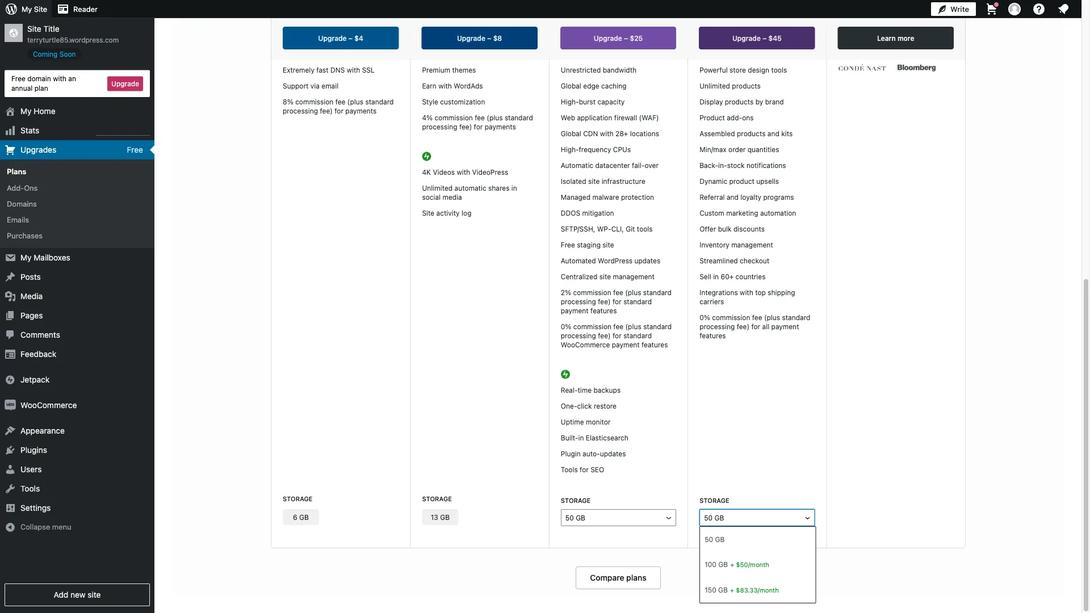 Task type: locate. For each thing, give the bounding box(es) containing it.
auto-
[[583, 450, 600, 458]]

year for premium store themes
[[768, 34, 783, 42]]

/month inside 150 gb + $83.33 /month
[[758, 587, 779, 595]]

img image for woocommerce
[[5, 400, 16, 411]]

mitigation
[[582, 209, 614, 217]]

+ left $50
[[730, 561, 735, 569]]

year down premium,
[[630, 34, 644, 42]]

tools for tools
[[20, 484, 40, 494]]

0 vertical spatial img image
[[5, 374, 16, 386]]

fee) inside 8% commission fee (plus standard processing fee) for payments
[[320, 107, 333, 115]]

unlimited for unlimited products
[[700, 82, 730, 90]]

img image
[[5, 374, 16, 386], [5, 400, 16, 411]]

1 vertical spatial management
[[613, 273, 655, 281]]

unlimited inside unlimited automatic shares in social media
[[422, 184, 453, 192]]

one left $45
[[754, 34, 767, 42]]

write link
[[931, 0, 976, 18]]

for left seo
[[580, 466, 589, 474]]

3 year from the left
[[630, 34, 644, 42]]

tools right design
[[772, 66, 787, 74]]

– for $8
[[487, 34, 492, 42]]

with inside integrations with top shipping carriers
[[740, 289, 754, 297]]

2 everything from the left
[[422, 18, 458, 26]]

site down automated wordpress updates
[[600, 273, 611, 281]]

countries
[[736, 273, 766, 281]]

one for themes
[[754, 34, 767, 42]]

notifications
[[747, 161, 786, 169]]

in for everything in free, plus:
[[321, 18, 327, 26]]

(plus inside '0% commission fee (plus standard processing fee) for all payment features'
[[764, 314, 781, 322]]

0 vertical spatial 0%
[[700, 314, 710, 322]]

plus: up $25
[[640, 18, 657, 26]]

1 vertical spatial my
[[20, 107, 32, 116]]

commission down style customization
[[435, 114, 473, 122]]

0 vertical spatial global
[[561, 82, 582, 90]]

0 vertical spatial /month
[[748, 561, 770, 569]]

with up automatic
[[457, 168, 470, 176]]

+ for 150 gb
[[730, 587, 734, 595]]

my left home
[[20, 107, 32, 116]]

in left 'personal,'
[[460, 18, 466, 26]]

/month down 100 gb + $50 /month
[[758, 587, 779, 595]]

– left '$4'
[[349, 34, 353, 42]]

upgrade down free,
[[318, 34, 347, 42]]

one-
[[561, 402, 577, 410]]

$83.33
[[736, 587, 758, 595]]

1 horizontal spatial tools
[[561, 466, 578, 474]]

purchases link
[[0, 228, 154, 244]]

1 vertical spatial high-
[[561, 146, 579, 154]]

site inside my site link
[[34, 5, 47, 13]]

my site
[[22, 5, 47, 13]]

2 one from the left
[[477, 34, 489, 42]]

domain up premium store themes
[[716, 34, 741, 42]]

0 horizontal spatial and
[[727, 193, 739, 201]]

high- for frequency
[[561, 146, 579, 154]]

0% commission fee (plus standard processing fee) for all payment features
[[700, 314, 811, 340]]

1 one from the left
[[337, 34, 350, 42]]

standard for 0% commission fee (plus standard processing fee) for all payment features
[[782, 314, 811, 322]]

2 vertical spatial my
[[20, 253, 32, 262]]

title
[[43, 24, 59, 34]]

1 vertical spatial features
[[700, 332, 726, 340]]

experience
[[309, 50, 344, 58]]

caching
[[602, 82, 627, 90]]

0 horizontal spatial updates
[[600, 450, 626, 458]]

(plus inside 2% commission fee (plus standard processing fee) for standard payment features
[[625, 289, 642, 297]]

payments for 4% commission fee (plus standard processing fee) for payments
[[485, 123, 516, 131]]

domains
[[7, 199, 37, 208]]

commission inside 4% commission fee (plus standard processing fee) for payments
[[435, 114, 473, 122]]

2 – from the left
[[487, 34, 492, 42]]

plans link
[[0, 164, 154, 180]]

year up ssl
[[351, 34, 366, 42]]

products for assembled
[[737, 130, 766, 138]]

1 vertical spatial tools
[[20, 484, 40, 494]]

processing inside 8% commission fee (plus standard processing fee) for payments
[[283, 107, 318, 115]]

year
[[351, 34, 366, 42], [491, 34, 505, 42], [630, 34, 644, 42], [768, 34, 783, 42]]

updates down elasticsearch at the right of page
[[600, 450, 626, 458]]

3 plus: from the left
[[640, 18, 657, 26]]

fee inside '0% commission fee (plus standard processing fee) for all payment features'
[[752, 314, 763, 322]]

2 vertical spatial products
[[737, 130, 766, 138]]

gb
[[299, 513, 309, 521], [440, 513, 450, 521], [576, 514, 586, 522], [715, 514, 724, 522], [715, 536, 725, 544], [719, 561, 728, 569], [719, 587, 728, 595]]

site up title
[[34, 5, 47, 13]]

(plus inside 4% commission fee (plus standard processing fee) for payments
[[487, 114, 503, 122]]

50 inside popup button
[[704, 514, 713, 522]]

in left the business,
[[738, 18, 744, 26]]

3 everything from the left
[[561, 18, 597, 26]]

wordpress vip client logo for slack image
[[872, 13, 905, 29]]

0 vertical spatial site
[[34, 5, 47, 13]]

jetpack link
[[0, 370, 154, 390]]

standard inside 4% commission fee (plus standard processing fee) for payments
[[505, 114, 533, 122]]

unlimited for unlimited automatic shares in social media
[[422, 184, 453, 192]]

0 vertical spatial updates
[[635, 257, 661, 265]]

product add-ons
[[700, 114, 754, 122]]

/month inside 100 gb + $50 /month
[[748, 561, 770, 569]]

with left an
[[53, 75, 66, 83]]

storage up 50 gb popup button
[[700, 497, 730, 504]]

offer
[[700, 225, 716, 233]]

posts link
[[0, 268, 154, 287]]

features inside 2% commission fee (plus standard processing fee) for standard payment features
[[591, 307, 617, 315]]

themes
[[614, 50, 638, 58], [748, 50, 772, 58], [452, 66, 476, 74]]

time
[[578, 386, 592, 394]]

checkout
[[740, 257, 770, 265]]

product
[[730, 177, 755, 185]]

1 vertical spatial global
[[561, 130, 582, 138]]

1 horizontal spatial woocommerce
[[561, 341, 610, 349]]

one left $25
[[615, 34, 628, 42]]

0% commission fee (plus standard processing fee) for standard woocommerce payment features
[[561, 323, 672, 349]]

uptime monitor
[[561, 418, 611, 426]]

2 vertical spatial features
[[642, 341, 668, 349]]

1 img image from the top
[[5, 374, 16, 386]]

4 year from the left
[[768, 34, 783, 42]]

year for install plugins & themes
[[630, 34, 644, 42]]

1 vertical spatial products
[[725, 98, 754, 106]]

fee down email
[[335, 98, 346, 106]]

my mailboxes link
[[0, 248, 154, 268]]

50 gb inside dropdown button
[[566, 514, 586, 522]]

(plus inside 0% commission fee (plus standard processing fee) for standard woocommerce payment features
[[626, 323, 642, 331]]

1 vertical spatial +
[[730, 587, 734, 595]]

in right the shares
[[512, 184, 517, 192]]

users link
[[0, 460, 154, 479]]

add-ons link
[[0, 180, 154, 196]]

with left top on the top right of the page
[[740, 289, 754, 297]]

management up checkout
[[732, 241, 773, 249]]

upgrade for upgrade – $4
[[318, 34, 347, 42]]

free domain for one year up install plugins & themes
[[561, 34, 644, 42]]

0% inside '0% commission fee (plus standard processing fee) for all payment features'
[[700, 314, 710, 322]]

shipping
[[768, 289, 795, 297]]

store up powerful store design tools
[[730, 50, 746, 58]]

0 horizontal spatial unlimited
[[422, 184, 453, 192]]

commission inside 0% commission fee (plus standard processing fee) for standard woocommerce payment features
[[574, 323, 612, 331]]

domain for store
[[716, 34, 741, 42]]

4 everything from the left
[[700, 18, 736, 26]]

28+
[[616, 130, 628, 138]]

payments inside 8% commission fee (plus standard processing fee) for payments
[[346, 107, 377, 115]]

for inside 8% commission fee (plus standard processing fee) for payments
[[335, 107, 344, 115]]

my home link
[[0, 102, 154, 121]]

tools down users
[[20, 484, 40, 494]]

wordpress vip client logo for salesforce image
[[873, 37, 895, 52]]

0 vertical spatial +
[[730, 561, 735, 569]]

fee down centralized site management
[[613, 289, 624, 297]]

fee inside 2% commission fee (plus standard processing fee) for standard payment features
[[613, 289, 624, 297]]

sftp/ssh,
[[561, 225, 595, 233]]

50 gb for 50 gb dropdown button
[[566, 514, 586, 522]]

2 global from the top
[[561, 130, 582, 138]]

fee down 2% commission fee (plus standard processing fee) for standard payment features
[[614, 323, 624, 331]]

0 horizontal spatial tools
[[20, 484, 40, 494]]

processing inside '0% commission fee (plus standard processing fee) for all payment features'
[[700, 323, 735, 331]]

comments link
[[0, 325, 154, 345]]

fee inside 8% commission fee (plus standard processing fee) for payments
[[335, 98, 346, 106]]

more
[[898, 34, 915, 42]]

burst
[[579, 98, 596, 106]]

2 store from the top
[[730, 66, 746, 74]]

custom
[[700, 209, 725, 217]]

/month for 150 gb
[[758, 587, 779, 595]]

payments inside 4% commission fee (plus standard processing fee) for payments
[[485, 123, 516, 131]]

commission for 8% commission fee (plus standard processing fee) for payments
[[295, 98, 334, 106]]

for down customization
[[474, 123, 483, 131]]

everything for everything in business, plus:
[[700, 18, 736, 26]]

collapse menu link
[[0, 518, 154, 537]]

email
[[322, 82, 339, 90]]

4 – from the left
[[763, 34, 767, 42]]

gb inside 50 gb popup button
[[715, 514, 724, 522]]

1 vertical spatial /month
[[758, 587, 779, 595]]

4 plus: from the left
[[780, 18, 796, 26]]

standard inside 8% commission fee (plus standard processing fee) for payments
[[365, 98, 394, 106]]

videopress
[[472, 168, 508, 176]]

img image inside woocommerce link
[[5, 400, 16, 411]]

0 vertical spatial unlimited
[[700, 82, 730, 90]]

upgrade for upgrade
[[111, 80, 139, 88]]

4 free domain for one year from the left
[[700, 34, 783, 42]]

1 vertical spatial premium
[[422, 66, 450, 74]]

premium up powerful
[[700, 50, 728, 58]]

site inside site title terryturtle85.wordpress.com
[[27, 24, 41, 34]]

4 one from the left
[[754, 34, 767, 42]]

4% commission fee (plus standard processing fee) for payments
[[422, 114, 533, 131]]

1 store from the top
[[730, 50, 746, 58]]

free
[[295, 50, 307, 58]]

commission down centralized
[[573, 289, 612, 297]]

payment inside '0% commission fee (plus standard processing fee) for all payment features'
[[772, 323, 799, 331]]

fee down customization
[[475, 114, 485, 122]]

wp-
[[597, 225, 612, 233]]

global for global edge caching
[[561, 82, 582, 90]]

upgrade up highest hourly views 0 image
[[111, 80, 139, 88]]

2 horizontal spatial features
[[700, 332, 726, 340]]

elasticsearch
[[586, 434, 629, 442]]

plus: for everything in free, plus:
[[347, 18, 364, 26]]

themes up design
[[748, 50, 772, 58]]

upgrade for upgrade – $45
[[733, 34, 761, 42]]

1 vertical spatial woocommerce
[[20, 401, 77, 410]]

terryturtle85.wordpress.com
[[27, 36, 119, 44]]

1 horizontal spatial updates
[[635, 257, 661, 265]]

(plus for 8% commission fee (plus standard processing fee) for payments
[[348, 98, 364, 106]]

my for my mailboxes
[[20, 253, 32, 262]]

store for powerful
[[730, 66, 746, 74]]

– left $8
[[487, 34, 492, 42]]

1 vertical spatial unlimited
[[422, 184, 453, 192]]

1 horizontal spatial management
[[732, 241, 773, 249]]

fee) down centralized site management
[[598, 298, 611, 306]]

upgrade up &
[[594, 34, 622, 42]]

0 horizontal spatial 0%
[[561, 323, 572, 331]]

– left $25
[[624, 34, 628, 42]]

0 vertical spatial premium
[[700, 50, 728, 58]]

discounts
[[734, 225, 765, 233]]

processing inside 0% commission fee (plus standard processing fee) for standard woocommerce payment features
[[561, 332, 596, 340]]

everything up free
[[283, 18, 319, 26]]

2 high- from the top
[[561, 146, 579, 154]]

automated wordpress updates
[[561, 257, 661, 265]]

payment right all
[[772, 323, 799, 331]]

fee for 8% commission fee (plus standard processing fee) for payments
[[335, 98, 346, 106]]

and down dynamic product upsells
[[727, 193, 739, 201]]

fee inside 4% commission fee (plus standard processing fee) for payments
[[475, 114, 485, 122]]

fee) down 2% commission fee (plus standard processing fee) for standard payment features
[[598, 332, 611, 340]]

1 vertical spatial tools
[[637, 225, 653, 233]]

0% for 0% commission fee (plus standard processing fee) for standard woocommerce payment features
[[561, 323, 572, 331]]

standard inside '0% commission fee (plus standard processing fee) for all payment features'
[[782, 314, 811, 322]]

1 high- from the top
[[561, 98, 579, 106]]

log
[[462, 209, 472, 217]]

3 one from the left
[[615, 34, 628, 42]]

(plus inside 8% commission fee (plus standard processing fee) for payments
[[348, 98, 364, 106]]

(plus for 0% commission fee (plus standard processing fee) for all payment features
[[764, 314, 781, 322]]

1 free domain for one year from the left
[[283, 34, 366, 42]]

everything in personal, plus:
[[422, 18, 517, 26]]

tools right the git
[[637, 225, 653, 233]]

1 vertical spatial img image
[[5, 400, 16, 411]]

order
[[729, 146, 746, 154]]

fee inside 0% commission fee (plus standard processing fee) for standard woocommerce payment features
[[614, 323, 624, 331]]

high- for burst
[[561, 98, 579, 106]]

0 horizontal spatial payments
[[346, 107, 377, 115]]

0% inside 0% commission fee (plus standard processing fee) for standard woocommerce payment features
[[561, 323, 572, 331]]

50 for 'storage' list box
[[705, 536, 713, 544]]

domain up "ad-free experience"
[[299, 34, 324, 42]]

everything for everything in personal, plus:
[[422, 18, 458, 26]]

features inside '0% commission fee (plus standard processing fee) for all payment features'
[[700, 332, 726, 340]]

updates for automated wordpress updates
[[635, 257, 661, 265]]

0 vertical spatial tools
[[772, 66, 787, 74]]

+ left the $83.33
[[730, 587, 734, 595]]

plus: up $45
[[780, 18, 796, 26]]

free staging site
[[561, 241, 614, 249]]

50 inside dropdown button
[[566, 514, 574, 522]]

2 free domain for one year from the left
[[422, 34, 505, 42]]

1 vertical spatial 0%
[[561, 323, 572, 331]]

free inside free domain with an annual plan
[[11, 75, 26, 83]]

3 – from the left
[[624, 34, 628, 42]]

plugin auto-updates
[[561, 450, 626, 458]]

0 vertical spatial woocommerce
[[561, 341, 610, 349]]

0 vertical spatial tools
[[561, 466, 578, 474]]

woocommerce up the appearance
[[20, 401, 77, 410]]

features for 0%
[[700, 332, 726, 340]]

(plus for 4% commission fee (plus standard processing fee) for payments
[[487, 114, 503, 122]]

wordpress vip client logo for facebook image
[[906, 37, 951, 52]]

2 vertical spatial payment
[[612, 341, 640, 349]]

(plus for 0% commission fee (plus standard processing fee) for standard woocommerce payment features
[[626, 323, 642, 331]]

2 horizontal spatial themes
[[748, 50, 772, 58]]

50 gb inside 'storage' list box
[[705, 536, 725, 544]]

fee) for 4% commission fee (plus standard processing fee) for payments
[[459, 123, 472, 131]]

payment down 2%
[[561, 307, 589, 315]]

+ for 100 gb
[[730, 561, 735, 569]]

50 inside 'storage' list box
[[705, 536, 713, 544]]

plus: up '$4'
[[347, 18, 364, 26]]

updates for plugin auto-updates
[[600, 450, 626, 458]]

my profile image
[[1009, 3, 1021, 15]]

0 horizontal spatial themes
[[452, 66, 476, 74]]

2 year from the left
[[491, 34, 505, 42]]

commission inside 8% commission fee (plus standard processing fee) for payments
[[295, 98, 334, 106]]

wordpress vip client logo for time image
[[839, 13, 860, 29]]

commission down carriers
[[712, 314, 751, 322]]

1 vertical spatial store
[[730, 66, 746, 74]]

themes down support
[[452, 66, 476, 74]]

plus: up $8
[[501, 18, 517, 26]]

1 vertical spatial site
[[27, 24, 41, 34]]

domain for free
[[299, 34, 324, 42]]

0 vertical spatial payments
[[346, 107, 377, 115]]

+ inside 150 gb + $83.33 /month
[[730, 587, 734, 595]]

offer bulk discounts
[[700, 225, 765, 233]]

/month for 100 gb
[[748, 561, 770, 569]]

fee)
[[320, 107, 333, 115], [459, 123, 472, 131], [598, 298, 611, 306], [737, 323, 750, 331], [598, 332, 611, 340]]

free domain for one year up support
[[422, 34, 505, 42]]

50 gb for 50 gb popup button
[[704, 514, 724, 522]]

1 horizontal spatial premium
[[700, 50, 728, 58]]

stats link
[[0, 121, 154, 140]]

ons
[[24, 183, 38, 192]]

plus: for everything in premium, plus:
[[640, 18, 657, 26]]

0 horizontal spatial payment
[[561, 307, 589, 315]]

themes right &
[[614, 50, 638, 58]]

0 vertical spatial payment
[[561, 307, 589, 315]]

2 horizontal spatial payment
[[772, 323, 799, 331]]

features for 2%
[[591, 307, 617, 315]]

0 horizontal spatial features
[[591, 307, 617, 315]]

everything up premium store themes
[[700, 18, 736, 26]]

manage your notifications image
[[1057, 2, 1071, 16]]

everything up chat
[[422, 18, 458, 26]]

– left $45
[[763, 34, 767, 42]]

my up posts
[[20, 253, 32, 262]]

img image inside jetpack link
[[5, 374, 16, 386]]

0 vertical spatial high-
[[561, 98, 579, 106]]

1 vertical spatial payments
[[485, 123, 516, 131]]

real-
[[561, 386, 578, 394]]

everything
[[283, 18, 319, 26], [422, 18, 458, 26], [561, 18, 597, 26], [700, 18, 736, 26]]

0 horizontal spatial woocommerce
[[20, 401, 77, 410]]

social
[[422, 193, 441, 201]]

commission down 2% commission fee (plus standard processing fee) for standard payment features
[[574, 323, 612, 331]]

products down powerful store design tools
[[732, 82, 761, 90]]

0 horizontal spatial tools
[[637, 225, 653, 233]]

fee) inside 4% commission fee (plus standard processing fee) for payments
[[459, 123, 472, 131]]

standard for 4% commission fee (plus standard processing fee) for payments
[[505, 114, 533, 122]]

my left reader link
[[22, 5, 32, 13]]

application
[[577, 114, 613, 122]]

+ inside 100 gb + $50 /month
[[730, 561, 735, 569]]

1 year from the left
[[351, 34, 366, 42]]

free,
[[328, 18, 346, 26]]

1 plus: from the left
[[347, 18, 364, 26]]

1 vertical spatial updates
[[600, 450, 626, 458]]

commission inside '0% commission fee (plus standard processing fee) for all payment features'
[[712, 314, 751, 322]]

sftp/ssh, wp-cli, git tools
[[561, 225, 653, 233]]

1 vertical spatial payment
[[772, 323, 799, 331]]

fee) inside 2% commission fee (plus standard processing fee) for standard payment features
[[598, 298, 611, 306]]

unlimited down powerful
[[700, 82, 730, 90]]

0 vertical spatial my
[[22, 5, 32, 13]]

0 vertical spatial and
[[768, 130, 780, 138]]

domain for plugins
[[578, 34, 602, 42]]

ons
[[743, 114, 754, 122]]

high-
[[561, 98, 579, 106], [561, 146, 579, 154]]

free domain for one year up premium store themes
[[700, 34, 783, 42]]

free domain for one year for themes
[[700, 34, 783, 42]]

cdn
[[583, 130, 598, 138]]

for down email
[[335, 107, 344, 115]]

wordpress vip client logo for cnn image
[[839, 37, 861, 52]]

2 img image from the top
[[5, 400, 16, 411]]

free up live on the top left of the page
[[422, 34, 437, 42]]

fee) down email
[[320, 107, 333, 115]]

1 horizontal spatial 0%
[[700, 314, 710, 322]]

wordpress vip client logo for bloomberg image
[[898, 60, 937, 75]]

premium for premium themes
[[422, 66, 450, 74]]

gb inside 50 gb dropdown button
[[576, 514, 586, 522]]

0 horizontal spatial premium
[[422, 66, 450, 74]]

0 vertical spatial features
[[591, 307, 617, 315]]

processing
[[283, 107, 318, 115], [422, 123, 458, 131], [561, 298, 596, 306], [700, 323, 735, 331], [561, 332, 596, 340]]

fee for 0% commission fee (plus standard processing fee) for all payment features
[[752, 314, 763, 322]]

/month up the $83.33
[[748, 561, 770, 569]]

site left title
[[27, 24, 41, 34]]

1 – from the left
[[349, 34, 353, 42]]

everything up the install
[[561, 18, 597, 26]]

global
[[561, 82, 582, 90], [561, 130, 582, 138]]

inventory
[[700, 241, 730, 249]]

1 horizontal spatial payments
[[485, 123, 516, 131]]

ad-free experience
[[283, 50, 344, 58]]

1 horizontal spatial tools
[[772, 66, 787, 74]]

unlimited up social
[[422, 184, 453, 192]]

isolated site infrastructure
[[561, 177, 646, 185]]

upsells
[[757, 177, 779, 185]]

commission inside 2% commission fee (plus standard processing fee) for standard payment features
[[573, 289, 612, 297]]

1 global from the top
[[561, 82, 582, 90]]

extremely
[[283, 66, 315, 74]]

managed
[[561, 193, 591, 201]]

site down social
[[422, 209, 435, 217]]

global down unrestricted
[[561, 82, 582, 90]]

0% down 2%
[[561, 323, 572, 331]]

for down centralized site management
[[613, 298, 622, 306]]

management down the wordpress
[[613, 273, 655, 281]]

fee) inside 0% commission fee (plus standard processing fee) for standard woocommerce payment features
[[598, 332, 611, 340]]

my
[[22, 5, 32, 13], [20, 107, 32, 116], [20, 253, 32, 262]]

50 gb inside popup button
[[704, 514, 724, 522]]

1 horizontal spatial features
[[642, 341, 668, 349]]

plugins
[[582, 50, 605, 58]]

support
[[283, 82, 309, 90]]

0%
[[700, 314, 710, 322], [561, 323, 572, 331]]

1 horizontal spatial payment
[[612, 341, 640, 349]]

1 everything from the left
[[283, 18, 319, 26]]

payment inside 2% commission fee (plus standard processing fee) for standard payment features
[[561, 307, 589, 315]]

my for my home
[[20, 107, 32, 116]]

help image
[[1033, 2, 1046, 16]]

live
[[422, 50, 435, 58]]

high- up automatic
[[561, 146, 579, 154]]

3 free domain for one year from the left
[[561, 34, 644, 42]]

upgrade – $4
[[318, 34, 363, 42]]

50
[[566, 514, 574, 522], [704, 514, 713, 522], [705, 536, 713, 544]]

fee) inside '0% commission fee (plus standard processing fee) for all payment features'
[[737, 323, 750, 331]]

in for everything in business, plus:
[[738, 18, 744, 26]]

2 plus: from the left
[[501, 18, 517, 26]]

commission down the via
[[295, 98, 334, 106]]

1 horizontal spatial unlimited
[[700, 82, 730, 90]]

in for built-in elasticsearch
[[578, 434, 584, 442]]

tools down the plugin
[[561, 466, 578, 474]]

payments down ssl
[[346, 107, 377, 115]]

– for $25
[[624, 34, 628, 42]]

premium store themes
[[700, 50, 772, 58]]

woocommerce up the time
[[561, 341, 610, 349]]

products up the add-
[[725, 98, 754, 106]]

processing inside 2% commission fee (plus standard processing fee) for standard payment features
[[561, 298, 596, 306]]

upgrade inside button
[[111, 80, 139, 88]]

fee) down customization
[[459, 123, 472, 131]]

via
[[311, 82, 320, 90]]

for inside 0% commission fee (plus standard processing fee) for standard woocommerce payment features
[[613, 332, 622, 340]]

2 vertical spatial site
[[422, 209, 435, 217]]

for inside '0% commission fee (plus standard processing fee) for all payment features'
[[752, 323, 761, 331]]

in right 'sell'
[[713, 273, 719, 281]]

0 vertical spatial products
[[732, 82, 761, 90]]

processing inside 4% commission fee (plus standard processing fee) for payments
[[422, 123, 458, 131]]

fee) left all
[[737, 323, 750, 331]]

(plus for 2% commission fee (plus standard processing fee) for standard payment features
[[625, 289, 642, 297]]

with inside free domain with an annual plan
[[53, 75, 66, 83]]

upgrade down 'everything in personal, plus:'
[[457, 34, 486, 42]]

0 vertical spatial store
[[730, 50, 746, 58]]

year for ad-free experience
[[351, 34, 366, 42]]

settings
[[20, 504, 51, 513]]

commission for 2% commission fee (plus standard processing fee) for standard payment features
[[573, 289, 612, 297]]

restore
[[594, 402, 617, 410]]



Task type: vqa. For each thing, say whether or not it's contained in the screenshot.
first list item from the bottom
no



Task type: describe. For each thing, give the bounding box(es) containing it.
built-in elasticsearch
[[561, 434, 629, 442]]

feedback
[[20, 350, 56, 359]]

storage up 6 at the bottom left of page
[[283, 495, 313, 503]]

automated
[[561, 257, 596, 265]]

store for premium
[[730, 50, 746, 58]]

commission for 0% commission fee (plus standard processing fee) for standard woocommerce payment features
[[574, 323, 612, 331]]

site right new at the bottom left of page
[[88, 590, 101, 600]]

$25
[[630, 34, 643, 42]]

my shopping cart image
[[985, 2, 999, 16]]

fee) for 0% commission fee (plus standard processing fee) for all payment features
[[737, 323, 750, 331]]

0 vertical spatial management
[[732, 241, 773, 249]]

free up the install
[[561, 34, 576, 42]]

for up &
[[604, 34, 614, 42]]

everything for everything in premium, plus:
[[561, 18, 597, 26]]

site down sftp/ssh, wp-cli, git tools
[[603, 241, 614, 249]]

earn
[[422, 82, 437, 90]]

site title terryturtle85.wordpress.com
[[27, 24, 119, 44]]

tools for tools for seo
[[561, 466, 578, 474]]

processing for 4% commission fee (plus standard processing fee) for payments
[[422, 123, 458, 131]]

upgrade for upgrade – $8
[[457, 34, 486, 42]]

one for experience
[[337, 34, 350, 42]]

50 for 50 gb popup button
[[704, 514, 713, 522]]

payments for 8% commission fee (plus standard processing fee) for payments
[[346, 107, 377, 115]]

standard for 0% commission fee (plus standard processing fee) for standard woocommerce payment features
[[644, 323, 672, 331]]

upgrade – $45 button
[[699, 27, 815, 49]]

click
[[577, 402, 592, 410]]

appearance
[[20, 426, 65, 436]]

domains link
[[0, 196, 154, 212]]

comments
[[20, 330, 60, 340]]

storage up 13
[[422, 495, 452, 503]]

cli,
[[612, 225, 624, 233]]

jetpack
[[20, 375, 50, 385]]

stats
[[20, 126, 39, 135]]

upgrade – $4 button
[[283, 27, 399, 49]]

premium for premium store themes
[[700, 50, 728, 58]]

emails
[[7, 215, 29, 224]]

8% commission fee (plus standard processing fee) for payments
[[283, 98, 394, 115]]

chat
[[437, 50, 451, 58]]

add
[[54, 590, 68, 600]]

standard for 2% commission fee (plus standard processing fee) for standard payment features
[[643, 289, 672, 297]]

site for title
[[27, 24, 41, 34]]

fee) for 0% commission fee (plus standard processing fee) for standard woocommerce payment features
[[598, 332, 611, 340]]

loyalty
[[741, 193, 762, 201]]

– for $45
[[763, 34, 767, 42]]

– for $4
[[349, 34, 353, 42]]

year for live chat support
[[491, 34, 505, 42]]

seo
[[591, 466, 605, 474]]

sell in 60+ countries
[[700, 273, 766, 281]]

malware
[[593, 193, 619, 201]]

storage list box
[[700, 527, 817, 604]]

free down sftp/ssh, at the right
[[561, 241, 575, 249]]

powerful store design tools
[[700, 66, 787, 74]]

unlimited automatic shares in social media
[[422, 184, 517, 201]]

automatic datacenter fail-over
[[561, 161, 659, 169]]

live chat support
[[422, 50, 478, 58]]

by
[[756, 98, 764, 106]]

upgrades
[[20, 145, 56, 155]]

free up ad-
[[283, 34, 298, 42]]

for inside 4% commission fee (plus standard processing fee) for payments
[[474, 123, 483, 131]]

add-ons
[[7, 183, 38, 192]]

isolated
[[561, 177, 586, 185]]

assembled products and kits
[[700, 130, 793, 138]]

with left ssl
[[347, 66, 360, 74]]

ddos mitigation
[[561, 209, 614, 217]]

one for support
[[477, 34, 489, 42]]

over
[[645, 161, 659, 169]]

business,
[[745, 18, 778, 26]]

emails link
[[0, 212, 154, 228]]

img image for jetpack
[[5, 374, 16, 386]]

50 gb button
[[700, 510, 815, 527]]

products for display
[[725, 98, 754, 106]]

plus: for everything in personal, plus:
[[501, 18, 517, 26]]

quantities
[[748, 146, 780, 154]]

install
[[561, 50, 580, 58]]

upgrade – $8
[[457, 34, 502, 42]]

free domain for one year for experience
[[283, 34, 366, 42]]

highest hourly views 0 image
[[96, 128, 150, 136]]

free domain for one year for support
[[422, 34, 505, 42]]

payment inside 0% commission fee (plus standard processing fee) for standard woocommerce payment features
[[612, 341, 640, 349]]

plugins
[[20, 446, 47, 455]]

0 horizontal spatial management
[[613, 273, 655, 281]]

$50
[[736, 561, 748, 569]]

web
[[561, 114, 575, 122]]

time image
[[1085, 44, 1091, 54]]

plans
[[7, 167, 26, 176]]

0% for 0% commission fee (plus standard processing fee) for all payment features
[[700, 314, 710, 322]]

tools for seo
[[561, 466, 605, 474]]

site for activity
[[422, 209, 435, 217]]

processing for 2% commission fee (plus standard processing fee) for standard payment features
[[561, 298, 596, 306]]

free up powerful
[[700, 34, 715, 42]]

back-
[[700, 161, 719, 169]]

for down 'everything in personal, plus:'
[[465, 34, 475, 42]]

in inside unlimited automatic shares in social media
[[512, 184, 517, 192]]

carriers
[[700, 298, 724, 306]]

13
[[431, 513, 438, 521]]

kits
[[782, 130, 793, 138]]

learn
[[878, 34, 896, 42]]

commission for 4% commission fee (plus standard processing fee) for payments
[[435, 114, 473, 122]]

everything for everything in free, plus:
[[283, 18, 319, 26]]

wordpress vip client logo for disney image
[[916, 13, 948, 29]]

design
[[748, 66, 770, 74]]

plugin
[[561, 450, 581, 458]]

my mailboxes
[[20, 253, 70, 262]]

purchases
[[7, 231, 43, 240]]

in for sell in 60+ countries
[[713, 273, 719, 281]]

1 horizontal spatial themes
[[614, 50, 638, 58]]

fail-
[[632, 161, 645, 169]]

dns
[[331, 66, 345, 74]]

global for global cdn with 28+ locations
[[561, 130, 582, 138]]

fee) for 2% commission fee (plus standard processing fee) for standard payment features
[[598, 298, 611, 306]]

with right earn
[[439, 82, 452, 90]]

mailboxes
[[34, 253, 70, 262]]

100
[[705, 561, 717, 569]]

wordpress vip client logo for conde nast image
[[839, 60, 886, 75]]

firewall
[[614, 114, 637, 122]]

automatic
[[561, 161, 594, 169]]

domain inside free domain with an annual plan
[[27, 75, 51, 83]]

1 horizontal spatial and
[[768, 130, 780, 138]]

fee for 2% commission fee (plus standard processing fee) for standard payment features
[[613, 289, 624, 297]]

centralized site management
[[561, 273, 655, 281]]

annual plan
[[11, 84, 48, 92]]

features inside 0% commission fee (plus standard processing fee) for standard woocommerce payment features
[[642, 341, 668, 349]]

upgrade for upgrade – $25
[[594, 34, 622, 42]]

one for &
[[615, 34, 628, 42]]

processing for 0% commission fee (plus standard processing fee) for standard woocommerce payment features
[[561, 332, 596, 340]]

processing for 0% commission fee (plus standard processing fee) for all payment features
[[700, 323, 735, 331]]

standard for 8% commission fee (plus standard processing fee) for payments
[[365, 98, 394, 106]]

fee for 0% commission fee (plus standard processing fee) for standard woocommerce payment features
[[614, 323, 624, 331]]

payment for 0% commission fee (plus standard processing fee) for all payment features
[[772, 323, 799, 331]]

referral and loyalty programs
[[700, 193, 794, 201]]

free domain for one year for &
[[561, 34, 644, 42]]

commission for 0% commission fee (plus standard processing fee) for all payment features
[[712, 314, 751, 322]]

personal,
[[468, 18, 499, 26]]

in for everything in personal, plus:
[[460, 18, 466, 26]]

extremely fast dns with ssl
[[283, 66, 375, 74]]

domain for chat
[[439, 34, 463, 42]]

dynamic
[[700, 177, 728, 185]]

50 for 50 gb dropdown button
[[566, 514, 574, 522]]

pages
[[20, 311, 43, 320]]

add new site link
[[5, 584, 150, 607]]

plus: for everything in business, plus:
[[780, 18, 796, 26]]

bulk
[[718, 225, 732, 233]]

stock
[[727, 161, 745, 169]]

woocommerce inside 0% commission fee (plus standard processing fee) for standard woocommerce payment features
[[561, 341, 610, 349]]

payment for 2% commission fee (plus standard processing fee) for standard payment features
[[561, 307, 589, 315]]

processing for 8% commission fee (plus standard processing fee) for payments
[[283, 107, 318, 115]]

50 gb for 'storage' list box
[[705, 536, 725, 544]]

storage down the tools for seo
[[561, 497, 591, 504]]

1 vertical spatial and
[[727, 193, 739, 201]]

in for everything in premium, plus:
[[599, 18, 605, 26]]

for up experience
[[326, 34, 335, 42]]

style customization
[[422, 98, 485, 106]]

2% commission fee (plus standard processing fee) for standard payment features
[[561, 289, 672, 315]]

backups
[[594, 386, 621, 394]]

fee for 4% commission fee (plus standard processing fee) for payments
[[475, 114, 485, 122]]

streamlined
[[700, 257, 738, 265]]

for inside 2% commission fee (plus standard processing fee) for standard payment features
[[613, 298, 622, 306]]

in-
[[719, 161, 727, 169]]

products for unlimited
[[732, 82, 761, 90]]

compare
[[590, 574, 625, 583]]

min/max
[[700, 146, 727, 154]]

with left the '28+'
[[600, 130, 614, 138]]

collapse menu
[[20, 523, 71, 531]]

shares
[[488, 184, 510, 192]]

$8
[[493, 34, 502, 42]]

product
[[700, 114, 725, 122]]

site up malware
[[588, 177, 600, 185]]

fee) for 8% commission fee (plus standard processing fee) for payments
[[320, 107, 333, 115]]

plugins link
[[0, 441, 154, 460]]

site activity log
[[422, 209, 472, 217]]

my home
[[20, 107, 55, 116]]

customization
[[440, 98, 485, 106]]

free down highest hourly views 0 image
[[127, 145, 143, 154]]

for down everything in business, plus:
[[743, 34, 752, 42]]

upgrade button
[[107, 76, 143, 91]]

my for my site
[[22, 5, 32, 13]]



